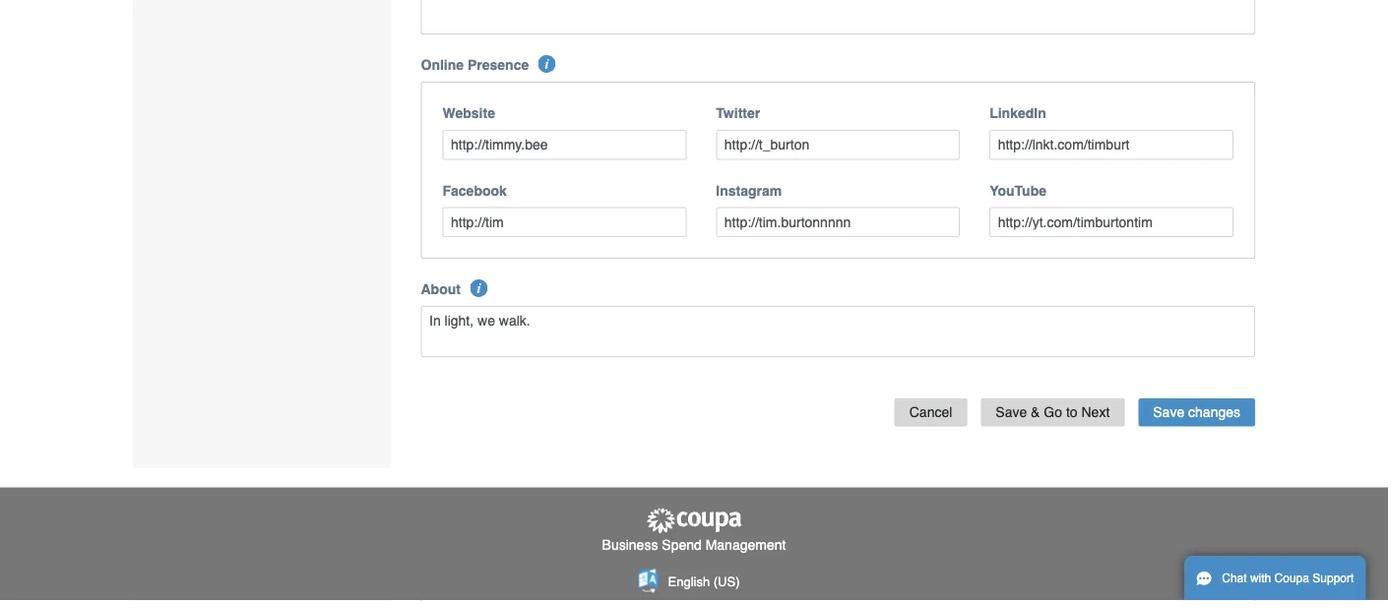 Task type: vqa. For each thing, say whether or not it's contained in the screenshot.
checkbox
no



Task type: describe. For each thing, give the bounding box(es) containing it.
coupa
[[1275, 572, 1310, 586]]

facebook
[[443, 182, 507, 198]]

chat
[[1222, 572, 1247, 586]]

website
[[443, 105, 495, 121]]

to
[[1066, 405, 1078, 421]]

save for save & go to next
[[996, 405, 1027, 421]]

Website text field
[[443, 130, 687, 160]]

chat with coupa support
[[1222, 572, 1354, 586]]

support
[[1313, 572, 1354, 586]]

go
[[1044, 405, 1063, 421]]

Facebook text field
[[443, 207, 687, 237]]

instagram
[[716, 182, 782, 198]]

about
[[421, 281, 461, 297]]

About text field
[[421, 306, 1256, 357]]

next
[[1082, 405, 1110, 421]]

english (us)
[[668, 575, 740, 590]]

cancel link
[[895, 399, 967, 427]]

chat with coupa support button
[[1185, 556, 1366, 602]]

business
[[602, 537, 658, 553]]

cancel
[[910, 405, 953, 421]]

management
[[706, 537, 786, 553]]

online presence
[[421, 57, 529, 73]]

twitter
[[716, 105, 760, 121]]

coupa supplier portal image
[[645, 508, 744, 535]]

LinkedIn text field
[[990, 130, 1234, 160]]

save changes button
[[1139, 399, 1256, 427]]

save & go to next
[[996, 405, 1110, 421]]



Task type: locate. For each thing, give the bounding box(es) containing it.
presence
[[468, 57, 529, 73]]

english
[[668, 575, 710, 590]]

save for save changes
[[1153, 405, 1185, 421]]

with
[[1251, 572, 1272, 586]]

business spend management
[[602, 537, 786, 553]]

save left the changes
[[1153, 405, 1185, 421]]

save & go to next button
[[981, 399, 1125, 427]]

youtube
[[990, 182, 1047, 198]]

changes
[[1189, 405, 1241, 421]]

online
[[421, 57, 464, 73]]

additional information image
[[470, 279, 488, 297]]

linkedin
[[990, 105, 1047, 121]]

&
[[1031, 405, 1040, 421]]

save
[[996, 405, 1027, 421], [1153, 405, 1185, 421]]

2 save from the left
[[1153, 405, 1185, 421]]

Instagram text field
[[716, 207, 960, 237]]

save left &
[[996, 405, 1027, 421]]

(us)
[[714, 575, 740, 590]]

additional information image
[[538, 55, 556, 73]]

0 horizontal spatial save
[[996, 405, 1027, 421]]

spend
[[662, 537, 702, 553]]

Twitter text field
[[716, 130, 960, 160]]

save changes
[[1153, 405, 1241, 421]]

YouTube text field
[[990, 207, 1234, 237]]

1 horizontal spatial save
[[1153, 405, 1185, 421]]

1 save from the left
[[996, 405, 1027, 421]]



